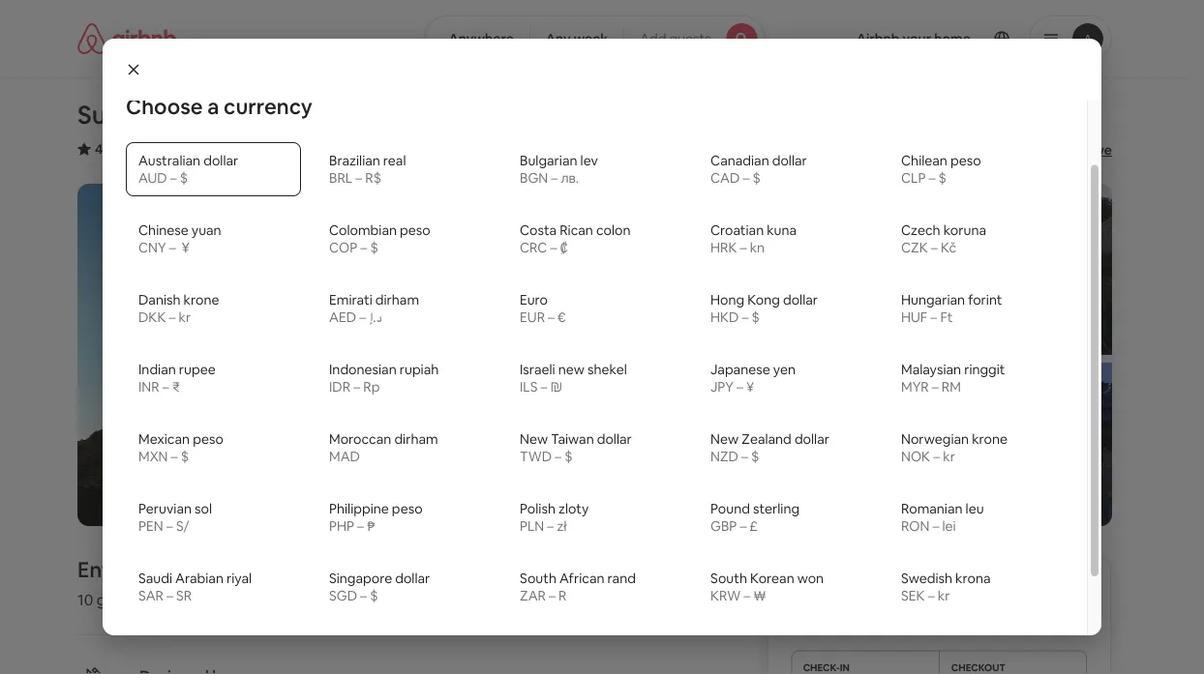 Task type: vqa. For each thing, say whether or not it's contained in the screenshot.
the top beds
no



Task type: locate. For each thing, give the bounding box(es) containing it.
r
[[559, 587, 567, 605]]

– right mxn
[[171, 448, 178, 466]]

1 horizontal spatial krone
[[972, 431, 1008, 448]]

· left 4
[[148, 590, 151, 610]]

– left ₩
[[744, 587, 750, 605]]

new for nzd
[[710, 431, 739, 448]]

–
[[170, 169, 177, 187], [355, 169, 362, 187], [551, 169, 558, 187], [743, 169, 749, 187], [929, 169, 935, 187], [169, 239, 176, 256], [360, 239, 367, 256], [550, 239, 557, 256], [740, 239, 747, 256], [931, 239, 938, 256], [169, 309, 176, 326], [359, 309, 366, 326], [548, 309, 555, 326], [742, 309, 749, 326], [930, 309, 937, 326], [162, 378, 169, 396], [353, 378, 360, 396], [541, 378, 547, 396], [736, 378, 743, 396], [932, 378, 939, 396], [171, 448, 178, 466], [555, 448, 562, 466], [741, 448, 748, 466], [933, 448, 940, 466], [166, 518, 173, 535], [357, 518, 364, 535], [547, 518, 554, 535], [740, 518, 747, 535], [932, 518, 939, 535], [167, 587, 173, 605], [360, 587, 367, 605], [549, 587, 556, 605], [744, 587, 750, 605], [928, 587, 935, 605]]

– inside indian rupee inr – ₹
[[162, 378, 169, 396]]

$ right nzd
[[751, 448, 759, 466]]

$ right cop at the top of page
[[370, 239, 378, 256]]

riyal
[[226, 570, 252, 587]]

gbp
[[710, 518, 737, 535]]

koruna
[[943, 222, 986, 239]]

– inside romanian leu ron – lei
[[932, 518, 939, 535]]

guests
[[669, 30, 711, 47], [97, 590, 144, 610]]

emirati
[[329, 291, 372, 309]]

– inside canadian dollar cad – $
[[743, 169, 749, 187]]

$ for colombian peso cop – $
[[370, 239, 378, 256]]

– inside euro eur – €
[[548, 309, 555, 326]]

$ for singapore dollar sgd – $
[[370, 587, 378, 605]]

– left £
[[740, 518, 747, 535]]

2 south from the left
[[710, 570, 747, 587]]

aed
[[329, 309, 356, 326]]

japanese
[[710, 361, 770, 378]]

dollar right zealand
[[794, 431, 829, 448]]

south for krw
[[710, 570, 747, 587]]

learn more about the host, geoff. image
[[627, 558, 681, 612], [627, 558, 681, 612]]

$ inside chilean peso clp – $
[[938, 169, 946, 187]]

$ inside canadian dollar cad – $
[[752, 169, 761, 187]]

nok
[[901, 448, 930, 466]]

– for australian dollar aud – $
[[170, 169, 177, 187]]

– left kn
[[740, 239, 747, 256]]

– for indian rupee inr – ₹
[[162, 378, 169, 396]]

– right twd in the left bottom of the page
[[555, 448, 562, 466]]

kč
[[941, 239, 956, 256]]

profile element
[[788, 0, 1112, 77]]

1 vertical spatial dirham
[[394, 431, 438, 448]]

costa rican colon crc – ₡
[[520, 222, 631, 256]]

myr
[[901, 378, 929, 396]]

1 vertical spatial reviews
[[1040, 590, 1087, 607]]

173 reviews button
[[131, 139, 204, 159]]

selva,
[[300, 140, 337, 158]]

brl
[[329, 169, 352, 187]]

add guests
[[640, 30, 711, 47]]

0 horizontal spatial 173
[[131, 140, 152, 158]]

– left лв.
[[551, 169, 558, 187]]

– inside polish zloty pln – zł
[[547, 518, 554, 535]]

aud
[[138, 169, 167, 187]]

entire
[[77, 556, 136, 584]]

– for indonesian rupiah idr – rp
[[353, 378, 360, 396]]

– left lei
[[932, 518, 939, 535]]

ﺩ.ﺇ
[[369, 309, 382, 326]]

173 right swedish krona sek – kr
[[1016, 590, 1037, 607]]

$ inside "colombian peso cop – $"
[[370, 239, 378, 256]]

baths
[[321, 590, 361, 610]]

– left ￥
[[169, 239, 176, 256]]

mexican
[[138, 431, 190, 448]]

krone right danish
[[183, 291, 219, 309]]

peso right colombian at left
[[400, 222, 430, 239]]

– left ₱
[[357, 518, 364, 535]]

– for singapore dollar sgd – $
[[360, 587, 367, 605]]

peso inside chilean peso clp – $
[[950, 152, 981, 169]]

polish
[[520, 500, 555, 518]]

– left zł
[[547, 518, 554, 535]]

south inside the south african rand zar – r
[[520, 570, 556, 587]]

sr
[[176, 587, 192, 605]]

port
[[237, 140, 264, 158]]

– for chilean peso clp – $
[[929, 169, 935, 187]]

– inside hungarian forint huf – ft
[[930, 309, 937, 326]]

– right clp
[[929, 169, 935, 187]]

0 vertical spatial dirham
[[375, 291, 419, 309]]

– right sgd
[[360, 587, 367, 605]]

173 reviews
[[1016, 590, 1087, 607]]

guests down "entire"
[[97, 590, 144, 610]]

1 horizontal spatial guests
[[669, 30, 711, 47]]

south inside south korean won krw – ₩
[[710, 570, 747, 587]]

$ right sgd
[[370, 587, 378, 605]]

new for twd
[[520, 431, 548, 448]]

new inside new zealand dollar nzd – $
[[710, 431, 739, 448]]

– left ¥
[[736, 378, 743, 396]]

danish
[[138, 291, 181, 309]]

– right hkd
[[742, 309, 749, 326]]

1 horizontal spatial 173
[[1016, 590, 1037, 607]]

0 vertical spatial kr
[[179, 309, 191, 326]]

2 horizontal spatial ·
[[211, 141, 215, 161]]

1 horizontal spatial new
[[710, 431, 739, 448]]

south left ₩
[[710, 570, 747, 587]]

$ for chilean peso clp – $
[[938, 169, 946, 187]]

1 south from the left
[[520, 570, 556, 587]]

– inside peruvian sol pen – s/
[[166, 518, 173, 535]]

rp
[[363, 378, 380, 396]]

· el port de la selva, catalonia, spain
[[211, 140, 442, 161]]

– inside croatian kuna hrk – kn
[[740, 239, 747, 256]]

– inside malaysian ringgit myr – rm
[[932, 378, 939, 396]]

$ inside mexican peso mxn – $
[[181, 448, 189, 466]]

– inside swedish krona sek – kr
[[928, 587, 935, 605]]

bgn
[[520, 169, 548, 187]]

– inside 'japanese yen jpy – ¥'
[[736, 378, 743, 396]]

– for hungarian forint huf – ft
[[930, 309, 937, 326]]

0 horizontal spatial new
[[520, 431, 548, 448]]

– for japanese yen jpy – ¥
[[736, 378, 743, 396]]

hrk
[[710, 239, 737, 256]]

new inside new taiwan dollar twd – $
[[520, 431, 548, 448]]

– right cad
[[743, 169, 749, 187]]

kr right dkk
[[179, 309, 191, 326]]

– left ₹
[[162, 378, 169, 396]]

1 horizontal spatial south
[[710, 570, 747, 587]]

none search field containing anywhere
[[424, 15, 765, 62]]

– left €
[[548, 309, 555, 326]]

0 horizontal spatial guests
[[97, 590, 144, 610]]

0 vertical spatial krone
[[183, 291, 219, 309]]

1 vertical spatial krone
[[972, 431, 1008, 448]]

arabian
[[175, 570, 224, 587]]

dirham right moroccan
[[394, 431, 438, 448]]

2 new from the left
[[710, 431, 739, 448]]

0 horizontal spatial south
[[520, 570, 556, 587]]

sunflower house image 5 image
[[861, 363, 1112, 527]]

leu
[[966, 500, 984, 518]]

– left ft
[[930, 309, 937, 326]]

$ right aud
[[180, 169, 188, 187]]

sunflower
[[77, 99, 197, 131]]

лв.
[[561, 169, 579, 187]]

cny
[[138, 239, 166, 256]]

2 vertical spatial kr
[[938, 587, 950, 605]]

– inside chilean peso clp – $
[[929, 169, 935, 187]]

dollar right canadian
[[772, 152, 807, 169]]

guests right add
[[669, 30, 711, 47]]

– right aud
[[170, 169, 177, 187]]

peso inside the philippine peso php – ₱
[[392, 500, 423, 518]]

– right the nok on the bottom right of the page
[[933, 448, 940, 466]]

dollar right taiwan
[[597, 431, 632, 448]]

catalonia,
[[340, 140, 404, 158]]

– inside bulgarian lev bgn – лв.
[[551, 169, 558, 187]]

lev
[[580, 152, 598, 169]]

peso right mexican
[[193, 431, 223, 448]]

– right nzd
[[741, 448, 748, 466]]

house
[[202, 99, 277, 131]]

peso inside mexican peso mxn – $
[[193, 431, 223, 448]]

kr inside norwegian krone nok – kr
[[943, 448, 955, 466]]

peso for chilean peso clp – $
[[950, 152, 981, 169]]

– right dkk
[[169, 309, 176, 326]]

hosted
[[203, 556, 273, 584]]

– right cop at the top of page
[[360, 239, 367, 256]]

real
[[383, 152, 406, 169]]

1 vertical spatial 173
[[1016, 590, 1037, 607]]

– left kč
[[931, 239, 938, 256]]

– inside czech koruna czk – kč
[[931, 239, 938, 256]]

– for emirati dirham aed – ﺩ.ﺇ
[[359, 309, 366, 326]]

– inside chinese yuan cny – ￥
[[169, 239, 176, 256]]

0 horizontal spatial krone
[[183, 291, 219, 309]]

– inside australian dollar aud – $
[[170, 169, 177, 187]]

173 up aud
[[131, 140, 152, 158]]

dkk
[[138, 309, 166, 326]]

– inside emirati dirham aed – ﺩ.ﺇ
[[359, 309, 366, 326]]

sar
[[138, 587, 164, 605]]

– inside indonesian rupiah idr – rp
[[353, 378, 360, 396]]

peso for colombian peso cop – $
[[400, 222, 430, 239]]

hungarian
[[901, 291, 965, 309]]

– left ₡
[[550, 239, 557, 256]]

– left ₪
[[541, 378, 547, 396]]

ils
[[520, 378, 538, 396]]

kr right sek
[[938, 587, 950, 605]]

dirham right emirati
[[375, 291, 419, 309]]

$ right cad
[[752, 169, 761, 187]]

– inside danish krone dkk – kr
[[169, 309, 176, 326]]

s/
[[176, 518, 189, 535]]

· right 4.72 on the left top
[[124, 140, 127, 158]]

$ inside australian dollar aud – $
[[180, 169, 188, 187]]

None search field
[[424, 15, 765, 62]]

dirham inside emirati dirham aed – ﺩ.ﺇ
[[375, 291, 419, 309]]

hong
[[710, 291, 744, 309]]

·
[[124, 140, 127, 158], [211, 141, 215, 161], [148, 590, 151, 610]]

php
[[329, 518, 354, 535]]

peruvian
[[138, 500, 192, 518]]

$ inside singapore dollar sgd – $
[[370, 587, 378, 605]]

– left 'rp'
[[353, 378, 360, 396]]

languages dialog
[[103, 21, 1101, 675]]

krone right "norwegian"
[[972, 431, 1008, 448]]

$ right mxn
[[181, 448, 189, 466]]

malaysian
[[901, 361, 961, 378]]

any
[[546, 30, 571, 47]]

– inside singapore dollar sgd – $
[[360, 587, 367, 605]]

– right sek
[[928, 587, 935, 605]]

0 vertical spatial reviews
[[155, 140, 204, 158]]

– inside new zealand dollar nzd – $
[[741, 448, 748, 466]]

– left r
[[549, 587, 556, 605]]

1 vertical spatial kr
[[943, 448, 955, 466]]

$ right clp
[[938, 169, 946, 187]]

– inside "colombian peso cop – $"
[[360, 239, 367, 256]]

kr right the nok on the bottom right of the page
[[943, 448, 955, 466]]

10 guests · 4 bedrooms
[[77, 590, 241, 610]]

– for czech koruna czk – kč
[[931, 239, 938, 256]]

saudi
[[138, 570, 172, 587]]

south left r
[[520, 570, 556, 587]]

dirham inside the moroccan dirham mad
[[394, 431, 438, 448]]

4.72
[[95, 140, 121, 158]]

kr inside danish krone dkk – kr
[[179, 309, 191, 326]]

$ for mexican peso mxn – $
[[181, 448, 189, 466]]

dollar down house
[[203, 152, 238, 169]]

new left taiwan
[[520, 431, 548, 448]]

taiwan
[[551, 431, 594, 448]]

0 vertical spatial guests
[[669, 30, 711, 47]]

yen
[[773, 361, 796, 378]]

– left s/
[[166, 518, 173, 535]]

guests inside add guests button
[[669, 30, 711, 47]]

￥
[[179, 239, 192, 256]]

lei
[[942, 518, 956, 535]]

$ inside new zealand dollar nzd – $
[[751, 448, 759, 466]]

– inside hong kong dollar hkd – $
[[742, 309, 749, 326]]

1 vertical spatial guests
[[97, 590, 144, 610]]

– left ﺩ.ﺇ
[[359, 309, 366, 326]]

kr
[[179, 309, 191, 326], [943, 448, 955, 466], [938, 587, 950, 605]]

a
[[207, 92, 219, 120]]

peso inside "colombian peso cop – $"
[[400, 222, 430, 239]]

kr inside swedish krona sek – kr
[[938, 587, 950, 605]]

– inside costa rican colon crc – ₡
[[550, 239, 557, 256]]

– inside norwegian krone nok – kr
[[933, 448, 940, 466]]

¥
[[746, 378, 754, 396]]

new
[[558, 361, 585, 378]]

– for philippine peso php – ₱
[[357, 518, 364, 535]]

new left zealand
[[710, 431, 739, 448]]

save
[[1082, 141, 1112, 159]]

peso right chilean
[[950, 152, 981, 169]]

kr for sek – kr
[[938, 587, 950, 605]]

dollar right kong
[[783, 291, 818, 309]]

hong kong dollar hkd – $
[[710, 291, 818, 326]]

– left r$
[[355, 169, 362, 187]]

1 new from the left
[[520, 431, 548, 448]]

– left rm
[[932, 378, 939, 396]]

– inside mexican peso mxn – $
[[171, 448, 178, 466]]

rican
[[560, 222, 593, 239]]

£
[[750, 518, 758, 535]]

peruvian sol pen – s/
[[138, 500, 212, 535]]

reviews
[[155, 140, 204, 158], [1040, 590, 1087, 607]]

$ right twd in the left bottom of the page
[[565, 448, 573, 466]]

$ right hkd
[[752, 309, 760, 326]]

zł
[[557, 518, 567, 535]]

– for peruvian sol pen – s/
[[166, 518, 173, 535]]

mexican peso mxn – $
[[138, 431, 223, 466]]

sunflower house image 4 image
[[861, 184, 1112, 355]]

$ inside hong kong dollar hkd – $
[[752, 309, 760, 326]]

kuna
[[767, 222, 797, 239]]

krone inside norwegian krone nok – kr
[[972, 431, 1008, 448]]

swedish krona sek – kr
[[901, 570, 991, 605]]

cop
[[329, 239, 357, 256]]

peso right ₱
[[392, 500, 423, 518]]

– inside pound sterling gbp – £
[[740, 518, 747, 535]]

dollar inside australian dollar aud – $
[[203, 152, 238, 169]]

– inside brazilian real brl – r$
[[355, 169, 362, 187]]

· left el
[[211, 141, 215, 161]]

sunflower house
[[77, 99, 277, 131]]

krone inside danish krone dkk – kr
[[183, 291, 219, 309]]

– for mexican peso mxn – $
[[171, 448, 178, 466]]

spain
[[407, 140, 442, 158]]

– right 4
[[167, 587, 173, 605]]

colombian
[[329, 222, 397, 239]]

new taiwan dollar twd – $
[[520, 431, 632, 466]]

dollar right the singapore at left
[[395, 570, 430, 587]]

– inside the philippine peso php – ₱
[[357, 518, 364, 535]]



Task type: describe. For each thing, give the bounding box(es) containing it.
10
[[77, 590, 93, 610]]

ft
[[940, 309, 953, 326]]

croatian
[[710, 222, 764, 239]]

– for bulgarian lev bgn – лв.
[[551, 169, 558, 187]]

rupee
[[179, 361, 216, 378]]

1 horizontal spatial reviews
[[1040, 590, 1087, 607]]

indonesian rupiah idr – rp
[[329, 361, 439, 396]]

pound sterling gbp – £
[[710, 500, 799, 535]]

israeli
[[520, 361, 555, 378]]

– for malaysian ringgit myr – rm
[[932, 378, 939, 396]]

– for swedish krona sek – kr
[[928, 587, 935, 605]]

canadian
[[710, 152, 769, 169]]

japanese yen jpy – ¥
[[710, 361, 796, 396]]

chilean peso clp – $
[[901, 152, 981, 187]]

0 horizontal spatial reviews
[[155, 140, 204, 158]]

bedrooms
[[167, 590, 241, 610]]

jpy
[[710, 378, 733, 396]]

€
[[558, 309, 566, 326]]

$ for canadian dollar cad – $
[[752, 169, 761, 187]]

choose
[[126, 92, 203, 120]]

– inside israeli new shekel ils – ₪
[[541, 378, 547, 396]]

singapore
[[329, 570, 392, 587]]

– for chinese yuan cny – ￥
[[169, 239, 176, 256]]

polish zloty pln – zł
[[520, 500, 589, 535]]

guests for add
[[669, 30, 711, 47]]

krone for danish krone dkk – kr
[[183, 291, 219, 309]]

idr
[[329, 378, 351, 396]]

romanian
[[901, 500, 963, 518]]

– for romanian leu ron – lei
[[932, 518, 939, 535]]

saudi arabian riyal sar – sr
[[138, 570, 252, 605]]

– for polish zloty pln – zł
[[547, 518, 554, 535]]

0 vertical spatial 173
[[131, 140, 152, 158]]

dirham for emirati dirham aed – ﺩ.ﺇ
[[375, 291, 419, 309]]

choose a currency
[[126, 92, 312, 120]]

philippine
[[329, 500, 389, 518]]

swedish
[[901, 570, 952, 587]]

euro eur – €
[[520, 291, 566, 326]]

– for pound sterling gbp – £
[[740, 518, 747, 535]]

bulgarian
[[520, 152, 577, 169]]

moroccan dirham mad
[[329, 431, 438, 466]]

– for canadian dollar cad – $
[[743, 169, 749, 187]]

– for brazilian real brl – r$
[[355, 169, 362, 187]]

– for croatian kuna hrk – kn
[[740, 239, 747, 256]]

dollar inside new taiwan dollar twd – $
[[597, 431, 632, 448]]

– inside saudi arabian riyal sar – sr
[[167, 587, 173, 605]]

– inside new taiwan dollar twd – $
[[555, 448, 562, 466]]

1 horizontal spatial ·
[[148, 590, 151, 610]]

save button
[[1051, 134, 1120, 166]]

pound
[[710, 500, 750, 518]]

add guests button
[[623, 15, 765, 62]]

canadian dollar cad – $
[[710, 152, 807, 187]]

week
[[574, 30, 608, 47]]

rm
[[942, 378, 961, 396]]

brazilian real brl – r$
[[329, 152, 406, 187]]

sunflower house image 1 image
[[77, 184, 595, 527]]

peso for mexican peso mxn – $
[[193, 431, 223, 448]]

dollar inside canadian dollar cad – $
[[772, 152, 807, 169]]

hungarian forint huf – ft
[[901, 291, 1002, 326]]

dollar inside singapore dollar sgd – $
[[395, 570, 430, 587]]

emirati dirham aed – ﺩ.ﺇ
[[329, 291, 419, 326]]

sunflower house image 2 image
[[602, 184, 853, 355]]

add
[[640, 30, 666, 47]]

singapore dollar sgd – $
[[329, 570, 430, 605]]

0 horizontal spatial ·
[[124, 140, 127, 158]]

– inside the south african rand zar – r
[[549, 587, 556, 605]]

bulgarian lev bgn – лв.
[[520, 152, 598, 187]]

indian
[[138, 361, 176, 378]]

chinese yuan cny – ￥
[[138, 222, 221, 256]]

el port de la selva, catalonia, spain button
[[223, 137, 442, 161]]

4.72 · 173 reviews
[[95, 140, 204, 158]]

sunflower house image 3 image
[[602, 363, 853, 527]]

zar
[[520, 587, 546, 605]]

sol
[[195, 500, 212, 518]]

inr
[[138, 378, 159, 396]]

entire home hosted by geoff
[[77, 556, 365, 584]]

anywhere button
[[424, 15, 530, 62]]

– for norwegian krone nok – kr
[[933, 448, 940, 466]]

euro
[[520, 291, 548, 309]]

czech
[[901, 222, 940, 239]]

kr for dkk – kr
[[179, 309, 191, 326]]

zloty
[[558, 500, 589, 518]]

3
[[309, 590, 318, 610]]

czech koruna czk – kč
[[901, 222, 986, 256]]

danish krone dkk – kr
[[138, 291, 219, 326]]

₡
[[560, 239, 568, 256]]

rupiah
[[399, 361, 439, 378]]

chinese
[[138, 222, 188, 239]]

norwegian krone nok – kr
[[901, 431, 1008, 466]]

by geoff
[[278, 556, 365, 584]]

el
[[223, 140, 234, 158]]

croatian kuna hrk – kn
[[710, 222, 797, 256]]

philippine peso php – ₱
[[329, 500, 423, 535]]

eur
[[520, 309, 545, 326]]

ron
[[901, 518, 929, 535]]

rand
[[607, 570, 636, 587]]

costa
[[520, 222, 557, 239]]

south for zar
[[520, 570, 556, 587]]

$ for australian dollar aud – $
[[180, 169, 188, 187]]

twd
[[520, 448, 552, 466]]

guests for 10
[[97, 590, 144, 610]]

dirham for moroccan dirham mad
[[394, 431, 438, 448]]

huf
[[901, 309, 927, 326]]

kr for nok – kr
[[943, 448, 955, 466]]

zealand
[[742, 431, 792, 448]]

krone for norwegian krone nok – kr
[[972, 431, 1008, 448]]

– inside south korean won krw – ₩
[[744, 587, 750, 605]]

home
[[141, 556, 198, 584]]

$ inside new taiwan dollar twd – $
[[565, 448, 573, 466]]

$3,067 aud
[[791, 582, 909, 609]]

mxn
[[138, 448, 168, 466]]

mad
[[329, 448, 360, 466]]

– for colombian peso cop – $
[[360, 239, 367, 256]]

australian dollar aud – $
[[138, 152, 238, 187]]

dollar inside hong kong dollar hkd – $
[[783, 291, 818, 309]]

forint
[[968, 291, 1002, 309]]

australian
[[138, 152, 200, 169]]

– for danish krone dkk – kr
[[169, 309, 176, 326]]

peso for philippine peso php – ₱
[[392, 500, 423, 518]]

· inside · el port de la selva, catalonia, spain
[[211, 141, 215, 161]]

dollar inside new zealand dollar nzd – $
[[794, 431, 829, 448]]

sgd
[[329, 587, 357, 605]]

romanian leu ron – lei
[[901, 500, 984, 535]]



